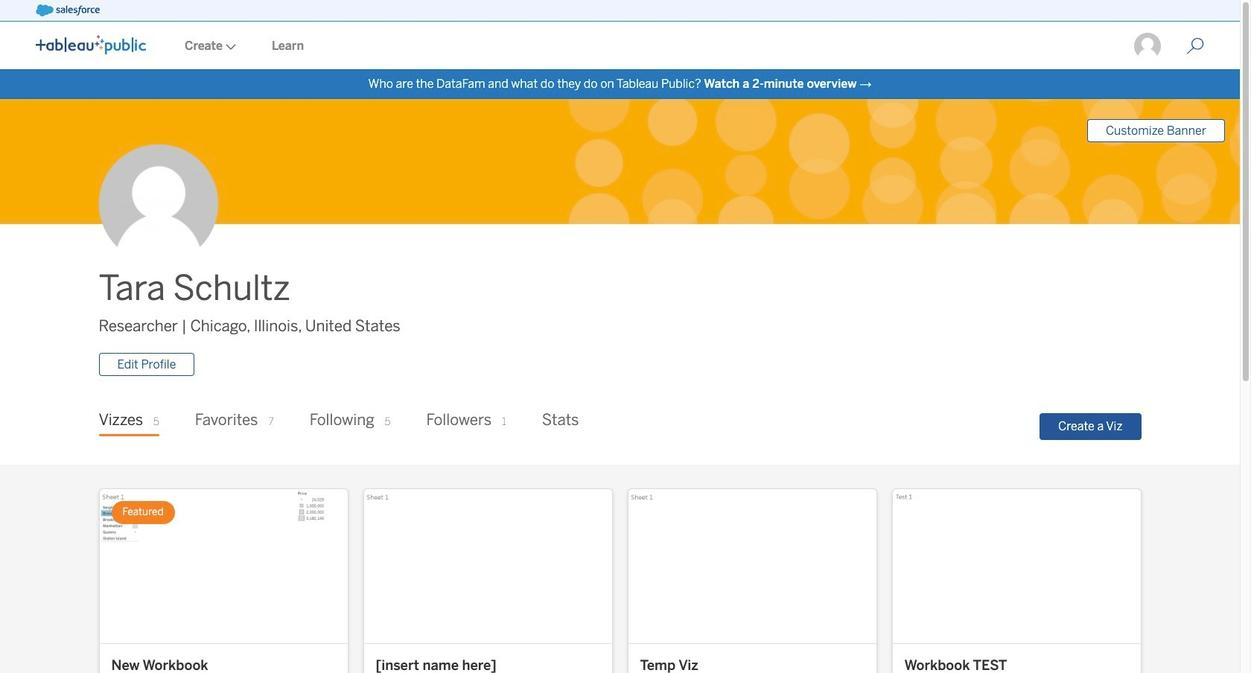 Task type: describe. For each thing, give the bounding box(es) containing it.
1 workbook thumbnail image from the left
[[99, 490, 347, 643]]

tara.schultz image
[[1133, 31, 1163, 61]]

salesforce logo image
[[36, 4, 100, 16]]

go to search image
[[1169, 37, 1222, 55]]

2 workbook thumbnail image from the left
[[364, 490, 612, 643]]



Task type: locate. For each thing, give the bounding box(es) containing it.
featured element
[[111, 501, 175, 524]]

create image
[[223, 44, 236, 50]]

4 workbook thumbnail image from the left
[[893, 490, 1141, 643]]

3 workbook thumbnail image from the left
[[628, 490, 876, 643]]

avatar image
[[99, 145, 218, 264]]

logo image
[[36, 35, 146, 54]]

workbook thumbnail image
[[99, 490, 347, 643], [364, 490, 612, 643], [628, 490, 876, 643], [893, 490, 1141, 643]]



Task type: vqa. For each thing, say whether or not it's contained in the screenshot.
THE GO TO SEARCH image
yes



